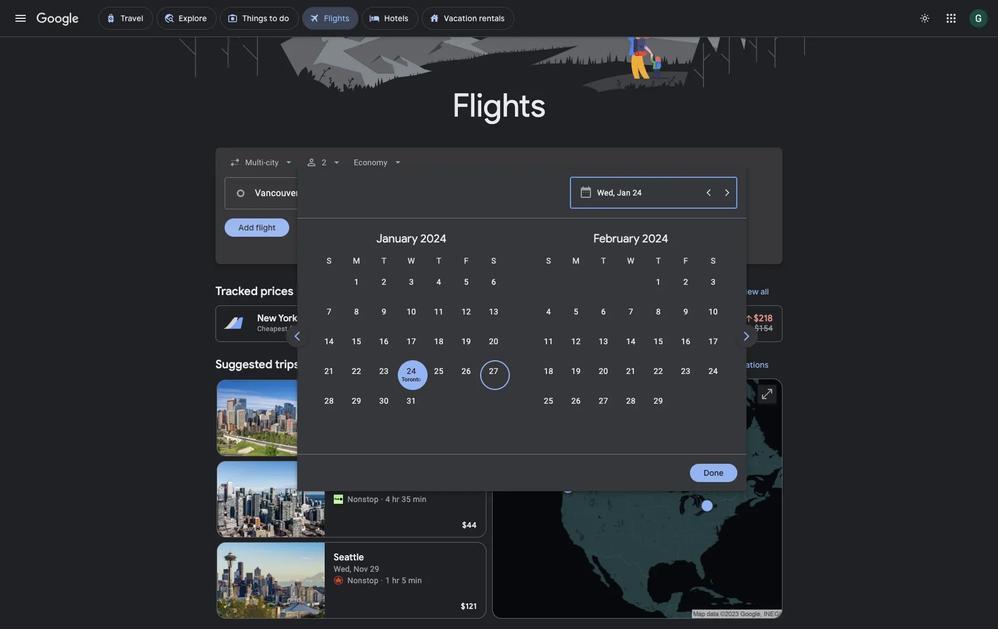 Task type: vqa. For each thing, say whether or not it's contained in the screenshot.


Task type: locate. For each thing, give the bounding box(es) containing it.
2 28 button from the left
[[617, 395, 645, 423]]

york up cheapest
[[278, 313, 297, 324]]

2 3 from the left
[[711, 277, 716, 286]]

1 angeles from the left
[[377, 313, 412, 324]]

0 vertical spatial 20
[[489, 337, 498, 346]]

1 m from the left
[[353, 256, 360, 265]]

flight inside new york to burbank or los angeles cheapest flight
[[289, 325, 306, 333]]

19 inside february 2024 row group
[[572, 367, 581, 376]]

2 16 from the left
[[681, 337, 691, 346]]

0 horizontal spatial 29
[[352, 396, 361, 405]]

1 horizontal spatial 13
[[599, 337, 608, 346]]

1 horizontal spatial 21 button
[[617, 365, 645, 393]]

2 23 button from the left
[[672, 365, 700, 393]]

1 burbank from the left
[[311, 313, 347, 324]]

0 vertical spatial 18
[[434, 337, 444, 346]]

1 vertical spatial 19 button
[[562, 365, 590, 393]]

$218
[[754, 313, 773, 324]]

11 for "sun, feb 11" element
[[544, 337, 553, 346]]

m up mon, feb 5 element
[[573, 256, 580, 265]]

22 inside february 2024 row group
[[654, 367, 663, 376]]

0 horizontal spatial 21 button
[[315, 365, 343, 393]]

7 right feb
[[369, 483, 374, 492]]

sun, feb 18 element
[[544, 365, 553, 377]]

4
[[437, 277, 441, 286], [546, 307, 551, 316], [386, 495, 390, 504]]

23 left explore
[[681, 367, 691, 376]]

1 17 button from the left
[[398, 336, 425, 363]]

search button
[[469, 252, 529, 274]]

11 inside february 2024 row group
[[544, 337, 553, 346]]

8
[[354, 307, 359, 316], [656, 307, 661, 316]]

27 inside february 2024 row group
[[599, 396, 608, 405]]

1 15 button from the left
[[343, 336, 370, 363]]

15 button
[[343, 336, 370, 363], [645, 336, 672, 363]]

17 button up the sat, feb 24 element
[[700, 336, 727, 363]]

2 angeles from the left
[[554, 313, 588, 324]]

4 left 35
[[386, 495, 390, 504]]

19 button
[[453, 336, 480, 363], [562, 365, 590, 393]]

to inside new york to burbank or los angeles cheapest flight
[[300, 313, 309, 324]]

9
[[382, 307, 386, 316], [684, 307, 688, 316]]

7 button
[[315, 306, 343, 333], [617, 306, 645, 333]]

1 button
[[343, 276, 370, 304], [645, 276, 672, 304]]

3 button
[[398, 276, 425, 304], [700, 276, 727, 304]]

20 inside january 2024 row group
[[489, 337, 498, 346]]

row containing 7
[[315, 301, 508, 333]]

1 vertical spatial 26
[[572, 396, 581, 405]]

3 inside january 2024 row group
[[409, 277, 414, 286]]

23 inside january 2024 row group
[[379, 367, 389, 376]]

16 down the vancouver to new york
[[681, 337, 691, 346]]

17 button
[[398, 336, 425, 363], [700, 336, 727, 363]]

14
[[325, 337, 334, 346], [627, 337, 636, 346]]

0 vertical spatial 19
[[462, 337, 471, 346]]

previous image
[[283, 323, 311, 350]]

1 s from the left
[[327, 256, 332, 265]]

25 right 'wed, jan 24, departure date.' element
[[434, 367, 444, 376]]

$837
[[562, 313, 583, 324]]

2 14 button from the left
[[617, 336, 645, 363]]

mon, feb 26 element
[[572, 395, 581, 407]]

15 for thu, feb 15 element
[[654, 337, 663, 346]]

25 for sun, feb 25 element
[[544, 396, 553, 405]]

flight right cheapest
[[289, 325, 306, 333]]

sun, feb 25 element
[[544, 395, 553, 407]]

2 2 button from the left
[[672, 276, 700, 304]]

1 left "fri, feb 2" element
[[656, 277, 661, 286]]

1 horizontal spatial 8 button
[[645, 306, 672, 333]]

2 8 from the left
[[656, 307, 661, 316]]

m
[[353, 256, 360, 265], [573, 256, 580, 265]]

1 horizontal spatial 19 button
[[562, 365, 590, 393]]

1 wed, from the top
[[334, 402, 352, 411]]

more info image
[[380, 313, 392, 324]]

16
[[379, 337, 389, 346], [681, 337, 691, 346]]

2 button
[[370, 276, 398, 304], [672, 276, 700, 304]]

5 inside suggested trips from vancouver region
[[402, 576, 406, 585]]

1 w from the left
[[408, 256, 415, 265]]

0 horizontal spatial 12
[[462, 307, 471, 316]]

0 horizontal spatial 15 button
[[343, 336, 370, 363]]

1 29 button from the left
[[343, 395, 370, 423]]

destinations
[[722, 360, 769, 370]]

mon, jan 29 element
[[352, 395, 361, 407]]

11 left mon, feb 12 element on the right bottom of page
[[544, 337, 553, 346]]

1 vertical spatial 5
[[574, 307, 579, 316]]

154 US dollars text field
[[755, 324, 773, 333]]

25
[[434, 367, 444, 376], [544, 396, 553, 405]]

calgary wed, jan 10
[[334, 389, 379, 411]]

m inside february 2024 row group
[[573, 256, 580, 265]]

1 horizontal spatial 23
[[681, 367, 691, 376]]

1 f from the left
[[464, 256, 469, 265]]

12 button up fri, jan 19 element
[[453, 306, 480, 333]]

3 button inside january 2024 row group
[[398, 276, 425, 304]]

9 button
[[370, 306, 398, 333], [672, 306, 700, 333]]

f
[[464, 256, 469, 265], [684, 256, 688, 265]]

wed, jan 24, departure date. element
[[407, 365, 416, 377]]

s
[[327, 256, 332, 265], [491, 256, 496, 265], [546, 256, 551, 265], [711, 256, 716, 265]]

25 inside january 2024 row group
[[434, 367, 444, 376]]

3 left thu, jan 4 element
[[409, 277, 414, 286]]

1 14 from the left
[[325, 337, 334, 346]]

5 button inside row
[[562, 306, 590, 333]]

0 horizontal spatial los
[[360, 313, 375, 324]]

21 button up sun, jan 28 element
[[315, 365, 343, 393]]

sat, feb 17 element
[[709, 336, 718, 347]]

sat, jan 6 element
[[492, 276, 496, 288]]

0 vertical spatial nonstop
[[348, 495, 379, 504]]

23 button right the thu, feb 22 'element'
[[672, 365, 700, 393]]

flight
[[256, 222, 276, 233], [289, 325, 306, 333]]

wed, for calgary
[[334, 402, 352, 411]]

24 for 24
[[709, 367, 718, 376]]

1 15 from the left
[[352, 337, 361, 346]]

10 left 30
[[369, 402, 379, 411]]

1 horizontal spatial vancouver
[[639, 313, 685, 324]]

28 inside january 2024 row group
[[325, 396, 334, 405]]

nonstop down feb
[[348, 495, 379, 504]]

1 to from the left
[[300, 313, 309, 324]]

0 horizontal spatial 4
[[386, 495, 390, 504]]

Departure text field
[[597, 177, 699, 208], [597, 178, 698, 209]]

29 left tue, jan 30 element
[[352, 396, 361, 405]]

14 button up sun, jan 21 element
[[315, 336, 343, 363]]

grid containing january 2024
[[302, 223, 960, 461]]

2 f from the left
[[684, 256, 688, 265]]

1 nonstop from the top
[[348, 495, 379, 504]]

4 s from the left
[[711, 256, 716, 265]]

24
[[407, 367, 416, 376], [709, 367, 718, 376]]

1 2024 from the left
[[421, 232, 447, 246]]

tue, jan 9 element
[[382, 306, 386, 317]]

27
[[489, 367, 498, 376], [599, 396, 608, 405]]

23 button up 30
[[370, 365, 398, 393]]

13 right 'fri, jan 12' element on the left of page
[[489, 307, 498, 316]]

None field
[[225, 152, 299, 173], [350, 152, 408, 173], [225, 152, 299, 173], [350, 152, 408, 173]]

7 button up sun, jan 14 "element"
[[315, 306, 343, 333]]

2 horizontal spatial 2
[[684, 277, 688, 286]]

11 button up sun, feb 18 element
[[535, 336, 562, 363]]

1 3 button from the left
[[398, 276, 425, 304]]

angeles inside new york to burbank or los angeles cheapest flight
[[377, 313, 412, 324]]

17 button up 'wed, jan 24, departure date.' element
[[398, 336, 425, 363]]

26 left tue, feb 27 element
[[572, 396, 581, 405]]

1 vertical spatial min
[[408, 576, 422, 585]]

30 button
[[370, 395, 398, 423]]

7 for sun, jan 7 element at the left
[[327, 307, 331, 316]]

10 inside january 2024 row group
[[407, 307, 416, 316]]

2024 for february 2024
[[642, 232, 669, 246]]

2 22 from the left
[[654, 367, 663, 376]]

1 vertical spatial 20
[[599, 367, 608, 376]]

10 button up sat, feb 17 element
[[700, 306, 727, 333]]

1 horizontal spatial 7 button
[[617, 306, 645, 333]]

vancouver down 'mon, jan 15' element at the left of the page
[[330, 357, 387, 372]]

5 button up mon, feb 12 element on the right bottom of page
[[562, 306, 590, 333]]

18 button up thu, jan 25 element
[[425, 336, 453, 363]]

6 inside february 2024 row group
[[601, 307, 606, 316]]

21 inside february 2024 row group
[[627, 367, 636, 376]]

t
[[382, 256, 387, 265], [437, 256, 441, 265], [601, 256, 606, 265], [656, 256, 661, 265]]

3 inside february 2024 row group
[[711, 277, 716, 286]]

w for february
[[628, 256, 635, 265]]

22 button
[[343, 365, 370, 393], [645, 365, 672, 393]]

26 inside january 2024 row group
[[462, 367, 471, 376]]

2 hr from the top
[[392, 576, 400, 585]]

2 7 button from the left
[[617, 306, 645, 333]]

19 button up mon, feb 26 element
[[562, 365, 590, 393]]

1 horizontal spatial 4
[[437, 277, 441, 286]]

1 horizontal spatial 6 button
[[590, 306, 617, 333]]

new right the fri, feb 9 element at right
[[698, 313, 717, 324]]

13 inside january 2024 row group
[[489, 307, 498, 316]]

3 right "fri, feb 2" element
[[711, 277, 716, 286]]

2024 right the january
[[421, 232, 447, 246]]

1 horizontal spatial los
[[537, 313, 552, 324]]

1 vertical spatial 4
[[546, 307, 551, 316]]

1 vertical spatial wed,
[[334, 483, 352, 492]]

6 button
[[480, 276, 508, 304], [590, 306, 617, 333]]

2 to from the left
[[476, 313, 485, 324]]

0 vertical spatial 25 button
[[425, 365, 453, 393]]

search
[[494, 258, 520, 268]]

19 right sun, feb 18 element
[[572, 367, 581, 376]]

20 button
[[480, 336, 508, 363], [590, 365, 617, 393]]

9 inside february 2024 row group
[[684, 307, 688, 316]]

5 inside row
[[574, 307, 579, 316]]

row group
[[741, 223, 960, 449]]

6 button up the tue, feb 13 element
[[590, 306, 617, 333]]

sat, jan 27 element
[[489, 365, 498, 377]]

15 inside february 2024 row group
[[654, 337, 663, 346]]

9 right mon, jan 8 element
[[382, 307, 386, 316]]

angeles
[[377, 313, 412, 324], [554, 313, 588, 324]]

24 inside button
[[709, 367, 718, 376]]

2 23 from the left
[[681, 367, 691, 376]]

13 button
[[480, 306, 508, 333], [590, 336, 617, 363]]

3 wed, from the top
[[334, 564, 352, 574]]

tracked
[[216, 284, 258, 298]]

cheapest
[[257, 325, 288, 333]]

main menu image
[[14, 11, 27, 25]]

1 17 from the left
[[407, 337, 416, 346]]

2 button
[[302, 149, 347, 176]]

1 inside january 2024 row group
[[354, 277, 359, 286]]

row
[[343, 266, 508, 304], [645, 266, 727, 304], [315, 301, 508, 333], [535, 301, 727, 333], [315, 331, 508, 363], [535, 331, 727, 363], [315, 360, 508, 393], [535, 360, 727, 393], [315, 390, 425, 423], [535, 390, 672, 423]]

7 for wed, feb 7 element
[[629, 307, 633, 316]]

27 button left "wed, feb 28" element in the right of the page
[[590, 395, 617, 423]]

8 right sun, jan 7 element at the left
[[354, 307, 359, 316]]

0 horizontal spatial 12 button
[[453, 306, 480, 333]]

12 button up the mon, feb 19 element
[[562, 336, 590, 363]]

1 horizontal spatial or
[[526, 313, 535, 324]]

0 horizontal spatial 22
[[352, 367, 361, 376]]

thu, feb 15 element
[[654, 336, 663, 347]]

1 horizontal spatial 12 button
[[562, 336, 590, 363]]

10 button
[[398, 306, 425, 333], [700, 306, 727, 333]]

26 inside february 2024 row group
[[572, 396, 581, 405]]

23 inside february 2024 row group
[[681, 367, 691, 376]]

4 button
[[425, 276, 453, 304], [535, 306, 562, 333]]

5 inside january 2024 row group
[[464, 277, 469, 286]]

1 horizontal spatial 9
[[684, 307, 688, 316]]

0 horizontal spatial flight
[[256, 222, 276, 233]]

f inside february 2024 row group
[[684, 256, 688, 265]]

1 vertical spatial flight
[[289, 325, 306, 333]]

or left sun, feb 4 element
[[526, 313, 535, 324]]

22 button up mon, jan 29 element at bottom
[[343, 365, 370, 393]]

9 right thu, feb 8 element on the right of the page
[[684, 307, 688, 316]]

0 vertical spatial 5 button
[[453, 276, 480, 304]]

tue, feb 6 element
[[601, 306, 606, 317]]

4 button inside january 2024 row group
[[425, 276, 453, 304]]

23 for tue, jan 23 element
[[379, 367, 389, 376]]

0 vertical spatial vancouver
[[639, 313, 685, 324]]

york
[[278, 313, 297, 324], [719, 313, 738, 324]]

1 horizontal spatial 22
[[654, 367, 663, 376]]

1 horizontal spatial 8
[[656, 307, 661, 316]]

2 28 from the left
[[627, 396, 636, 405]]

1 vertical spatial 20 button
[[590, 365, 617, 393]]

3
[[409, 277, 414, 286], [711, 277, 716, 286]]

0 horizontal spatial 1 button
[[343, 276, 370, 304]]

1 9 from the left
[[382, 307, 386, 316]]

18 right wed, jan 17 element
[[434, 337, 444, 346]]

35
[[402, 495, 411, 504]]

2 new from the left
[[698, 313, 717, 324]]

18
[[434, 337, 444, 346], [544, 367, 553, 376]]

29 right nov
[[370, 564, 379, 574]]

7 left thu, feb 8 element on the right of the page
[[629, 307, 633, 316]]

0 horizontal spatial 17 button
[[398, 336, 425, 363]]

14 for sun, jan 14 "element"
[[325, 337, 334, 346]]

t up thu, jan 4 element
[[437, 256, 441, 265]]

1 vertical spatial 18 button
[[535, 365, 562, 393]]

 image
[[381, 575, 383, 586]]

min
[[413, 495, 427, 504], [408, 576, 422, 585]]

6 for tue, feb 6 element at the right of page
[[601, 307, 606, 316]]

0 vertical spatial 12
[[462, 307, 471, 316]]

burbank
[[311, 313, 347, 324], [487, 313, 523, 324]]

8 inside february 2024 row group
[[656, 307, 661, 316]]

12 button
[[453, 306, 480, 333], [562, 336, 590, 363]]

0 vertical spatial 6 button
[[480, 276, 508, 304]]

1 los from the left
[[360, 313, 375, 324]]

16 inside february 2024 row group
[[681, 337, 691, 346]]

next image
[[733, 323, 760, 350]]

More info text field
[[380, 313, 392, 327]]

27 right the fri, jan 26 element
[[489, 367, 498, 376]]

44 US dollars text field
[[462, 520, 477, 530]]

thu, feb 29 element
[[654, 395, 663, 407]]

0 horizontal spatial 14
[[325, 337, 334, 346]]

28 left mon, jan 29 element at bottom
[[325, 396, 334, 405]]

23
[[379, 367, 389, 376], [681, 367, 691, 376]]

19 button up the fri, jan 26 element
[[453, 336, 480, 363]]

12 inside january 2024 row group
[[462, 307, 471, 316]]

28 inside february 2024 row group
[[627, 396, 636, 405]]

2 horizontal spatial 4
[[546, 307, 551, 316]]

20 inside february 2024 row group
[[599, 367, 608, 376]]

1 horizontal spatial 1
[[386, 576, 390, 585]]

29 inside february 2024 row group
[[654, 396, 663, 405]]

0 horizontal spatial 17
[[407, 337, 416, 346]]

2 nonstop from the top
[[348, 576, 379, 585]]

16 down more info text box
[[379, 337, 389, 346]]

25 button
[[425, 365, 453, 393], [535, 395, 562, 423]]

20
[[489, 337, 498, 346], [599, 367, 608, 376]]

13
[[489, 307, 498, 316], [599, 337, 608, 346]]

1 1 button from the left
[[343, 276, 370, 304]]

f up fri, jan 5 element
[[464, 256, 469, 265]]

20 right fri, jan 19 element
[[489, 337, 498, 346]]

row containing 28
[[315, 390, 425, 423]]

tue, jan 2 element
[[382, 276, 386, 288]]

2 16 button from the left
[[672, 336, 700, 363]]

6 inside january 2024 row group
[[492, 277, 496, 286]]

8 button up 'mon, jan 15' element at the left of the page
[[343, 306, 370, 333]]

27 for sat, jan 27 element
[[489, 367, 498, 376]]

nov
[[354, 564, 368, 574]]

1 horizontal spatial 17 button
[[700, 336, 727, 363]]

los
[[360, 313, 375, 324], [537, 313, 552, 324]]

1 inside february 2024 row group
[[656, 277, 661, 286]]

0 horizontal spatial 20
[[489, 337, 498, 346]]

1 23 from the left
[[379, 367, 389, 376]]

27 button
[[480, 365, 508, 393], [590, 395, 617, 423]]

18 button
[[425, 336, 453, 363], [535, 365, 562, 393]]

1 hr 5 min
[[386, 576, 422, 585]]

thu, feb 1 element
[[656, 276, 661, 288]]

mon, jan 22 element
[[352, 365, 361, 377]]

wed, feb 28 element
[[627, 395, 636, 407]]

17 inside january 2024 row group
[[407, 337, 416, 346]]

2 2024 from the left
[[642, 232, 669, 246]]

22 up calgary
[[352, 367, 361, 376]]

burbank inside new york to burbank or los angeles cheapest flight
[[311, 313, 347, 324]]

1 new from the left
[[257, 313, 277, 324]]

22
[[352, 367, 361, 376], [654, 367, 663, 376]]

31 button
[[398, 395, 425, 423]]

19 down miami at left
[[462, 337, 471, 346]]

8 inside january 2024 row group
[[354, 307, 359, 316]]

1 vertical spatial 18
[[544, 367, 553, 376]]

2 horizontal spatial to
[[687, 313, 696, 324]]

2 york from the left
[[719, 313, 738, 324]]

2 burbank from the left
[[487, 313, 523, 324]]

1 horizontal spatial 11
[[544, 337, 553, 346]]

8 button
[[343, 306, 370, 333], [645, 306, 672, 333]]

nonstop down nov
[[348, 576, 379, 585]]

3 button inside february 2024 row group
[[700, 276, 727, 304]]

2 15 from the left
[[654, 337, 663, 346]]

seattle
[[334, 552, 364, 563]]

3 to from the left
[[687, 313, 696, 324]]

11
[[434, 307, 444, 316], [544, 337, 553, 346]]

17 right 'tue, jan 16' element
[[407, 337, 416, 346]]

23 button
[[370, 365, 398, 393], [672, 365, 700, 393]]

3 button up sat, feb 10 element
[[700, 276, 727, 304]]

wed, feb 7
[[334, 483, 374, 492]]

4 hr 35 min
[[386, 495, 427, 504]]

18 inside january 2024 row group
[[434, 337, 444, 346]]

1 horizontal spatial 18 button
[[535, 365, 562, 393]]

14 button
[[315, 336, 343, 363], [617, 336, 645, 363]]

0 horizontal spatial 2024
[[421, 232, 447, 246]]

24 inside 24 toronto
[[407, 367, 416, 376]]

wed, feb 7 element
[[629, 306, 633, 317]]

sun, feb 11 element
[[544, 336, 553, 347]]

4 inside suggested trips from vancouver region
[[386, 495, 390, 504]]

8 button up thu, feb 15 element
[[645, 306, 672, 333]]

1 horizontal spatial 12
[[572, 337, 581, 346]]

0 vertical spatial 26 button
[[453, 365, 480, 393]]

1 hr from the top
[[392, 495, 400, 504]]

w up wed, jan 3 element
[[408, 256, 415, 265]]

w
[[408, 256, 415, 265], [628, 256, 635, 265]]

1 22 from the left
[[352, 367, 361, 376]]

wed, inside seattle wed, nov 29
[[334, 564, 352, 574]]

mon, jan 8 element
[[354, 306, 359, 317]]

2 24 from the left
[[709, 367, 718, 376]]

24 for 24 toronto
[[407, 367, 416, 376]]

15 inside january 2024 row group
[[352, 337, 361, 346]]

15 button up mon, jan 22 element at the bottom
[[343, 336, 370, 363]]

2 w from the left
[[628, 256, 635, 265]]

6 left wed, feb 7 element
[[601, 307, 606, 316]]

tue, feb 27 element
[[599, 395, 608, 407]]

nonstop
[[348, 495, 379, 504], [348, 576, 379, 585]]

0 horizontal spatial 27
[[489, 367, 498, 376]]

0 horizontal spatial 19
[[462, 337, 471, 346]]

25 left mon, feb 26 element
[[544, 396, 553, 405]]

new
[[257, 313, 277, 324], [698, 313, 717, 324]]

min for 4 hr 35 min
[[413, 495, 427, 504]]

16 inside january 2024 row group
[[379, 337, 389, 346]]

28 button left mon, jan 29 element at bottom
[[315, 395, 343, 423]]

2 button for january 2024
[[370, 276, 398, 304]]

7 inside february 2024 row group
[[629, 307, 633, 316]]

t down february
[[601, 256, 606, 265]]

1 horizontal spatial f
[[684, 256, 688, 265]]

1 button for february 2024
[[645, 276, 672, 304]]

f inside january 2024 row group
[[464, 256, 469, 265]]

0 horizontal spatial 9 button
[[370, 306, 398, 333]]

1 horizontal spatial angeles
[[554, 313, 588, 324]]

thu, feb 22 element
[[654, 365, 663, 377]]

0 horizontal spatial 14 button
[[315, 336, 343, 363]]

27 inside january 2024 row group
[[489, 367, 498, 376]]

fri, jan 5 element
[[464, 276, 469, 288]]

2024
[[421, 232, 447, 246], [642, 232, 669, 246]]

new up cheapest
[[257, 313, 277, 324]]

4 button up thu, jan 11 element
[[425, 276, 453, 304]]

wed,
[[334, 402, 352, 411], [334, 483, 352, 492], [334, 564, 352, 574]]

21 inside january 2024 row group
[[325, 367, 334, 376]]

14 right the tue, feb 13 element
[[627, 337, 636, 346]]

february
[[594, 232, 640, 246]]

2 10 button from the left
[[700, 306, 727, 333]]

1 horizontal spatial 10 button
[[700, 306, 727, 333]]

4 right wed, jan 3 element
[[437, 277, 441, 286]]

29 inside january 2024 row group
[[352, 396, 361, 405]]

wed, for seattle
[[334, 564, 352, 574]]

2 inside january 2024 row group
[[382, 277, 386, 286]]

1 horizontal spatial 9 button
[[672, 306, 700, 333]]

0 horizontal spatial m
[[353, 256, 360, 265]]

1 button for january 2024
[[343, 276, 370, 304]]

0 horizontal spatial vancouver
[[330, 357, 387, 372]]

15 left fri, feb 16 element
[[654, 337, 663, 346]]

12 inside february 2024 row group
[[572, 337, 581, 346]]

1 14 button from the left
[[315, 336, 343, 363]]

wed, up air canada icon
[[334, 564, 352, 574]]

burbank up sat, jan 20 element at the left of page
[[487, 313, 523, 324]]

vancouver inside tracked prices region
[[639, 313, 685, 324]]

22 left fri, feb 23 element
[[654, 367, 663, 376]]

0 horizontal spatial 13
[[489, 307, 498, 316]]

 image
[[381, 493, 383, 505]]

2 3 button from the left
[[700, 276, 727, 304]]

5 button
[[453, 276, 480, 304], [562, 306, 590, 333]]

11 button up thu, jan 18 element
[[425, 306, 453, 333]]

york right sat, feb 10 element
[[719, 313, 738, 324]]

2 m from the left
[[573, 256, 580, 265]]

f up "fri, feb 2" element
[[684, 256, 688, 265]]

view all
[[740, 286, 769, 297]]

11 inside january 2024 row group
[[434, 307, 444, 316]]

5
[[464, 277, 469, 286], [574, 307, 579, 316], [402, 576, 406, 585]]

fri, feb 23 element
[[681, 365, 691, 377]]

0 horizontal spatial new
[[257, 313, 277, 324]]

tracked prices
[[216, 284, 293, 298]]

1 horizontal spatial new
[[698, 313, 717, 324]]

15
[[352, 337, 361, 346], [654, 337, 663, 346]]

1 28 from the left
[[325, 396, 334, 405]]

0 vertical spatial wed,
[[334, 402, 352, 411]]

10 right more info icon in the left of the page
[[407, 307, 416, 316]]

1 horizontal spatial 11 button
[[535, 336, 562, 363]]

0 horizontal spatial 7
[[327, 307, 331, 316]]

toronto
[[402, 376, 421, 383]]

0 horizontal spatial 16 button
[[370, 336, 398, 363]]

1 horizontal spatial 5
[[464, 277, 469, 286]]

1 horizontal spatial 22 button
[[645, 365, 672, 393]]

2024 for january 2024
[[421, 232, 447, 246]]

2 14 from the left
[[627, 337, 636, 346]]

1 left tue, jan 2 element
[[354, 277, 359, 286]]

12 down "$837"
[[572, 337, 581, 346]]

26 for mon, feb 26 element
[[572, 396, 581, 405]]

1 8 from the left
[[354, 307, 359, 316]]

6
[[492, 277, 496, 286], [601, 307, 606, 316]]

2 17 from the left
[[709, 337, 718, 346]]

1 2 button from the left
[[370, 276, 398, 304]]

20 button up sat, jan 27 element
[[480, 336, 508, 363]]

wed, feb 21 element
[[627, 365, 636, 377]]

to for vancouver
[[687, 313, 696, 324]]

23 left 'wed, jan 24, departure date.' element
[[379, 367, 389, 376]]

1 vertical spatial 27 button
[[590, 395, 617, 423]]

t up tue, jan 2 element
[[382, 256, 387, 265]]

28
[[325, 396, 334, 405], [627, 396, 636, 405]]

2 for january
[[382, 277, 386, 286]]

burbank up sun, jan 14 "element"
[[311, 313, 347, 324]]

9 inside january 2024 row group
[[382, 307, 386, 316]]

1 york from the left
[[278, 313, 297, 324]]

12 for 'fri, jan 12' element on the left of page
[[462, 307, 471, 316]]

2 button up tue, jan 9 element
[[370, 276, 398, 304]]

26
[[462, 367, 471, 376], [572, 396, 581, 405]]

31
[[407, 396, 416, 405]]

wed, inside calgary wed, jan 10
[[334, 402, 352, 411]]

8 left the fri, feb 9 element at right
[[656, 307, 661, 316]]

grid
[[302, 223, 960, 461]]

1 9 button from the left
[[370, 306, 398, 333]]

1 horizontal spatial 14 button
[[617, 336, 645, 363]]

1
[[354, 277, 359, 286], [656, 277, 661, 286], [386, 576, 390, 585]]

20 button up tue, feb 27 element
[[590, 365, 617, 393]]

2 21 from the left
[[627, 367, 636, 376]]

0 vertical spatial min
[[413, 495, 427, 504]]

1 16 from the left
[[379, 337, 389, 346]]

row containing 25
[[535, 390, 672, 423]]

11 button
[[425, 306, 453, 333], [535, 336, 562, 363]]

0 vertical spatial 11
[[434, 307, 444, 316]]

21 button up "wed, feb 28" element in the right of the page
[[617, 365, 645, 393]]

13 inside february 2024 row group
[[599, 337, 608, 346]]

17 inside february 2024 row group
[[709, 337, 718, 346]]

19 inside january 2024 row group
[[462, 337, 471, 346]]

2 9 from the left
[[684, 307, 688, 316]]

22 inside january 2024 row group
[[352, 367, 361, 376]]

2 horizontal spatial 5
[[574, 307, 579, 316]]

0 horizontal spatial 8
[[354, 307, 359, 316]]

25 button right toronto
[[425, 365, 453, 393]]

29
[[352, 396, 361, 405], [654, 396, 663, 405], [370, 564, 379, 574]]

9 button up fri, feb 16 element
[[672, 306, 700, 333]]

20 for sat, jan 20 element at the left of page
[[489, 337, 498, 346]]

0 horizontal spatial 6
[[492, 277, 496, 286]]

1 3 from the left
[[409, 277, 414, 286]]

22 button up thu, feb 29 element
[[645, 365, 672, 393]]

218 US dollars text field
[[754, 313, 773, 324]]

2 inside february 2024 row group
[[684, 277, 688, 286]]

26 button right thu, jan 25 element
[[453, 365, 480, 393]]

s up sat, jan 6 element
[[491, 256, 496, 265]]

0 horizontal spatial york
[[278, 313, 297, 324]]

1 24 from the left
[[407, 367, 416, 376]]

14 button up wed, feb 21 element
[[617, 336, 645, 363]]

1 horizontal spatial york
[[719, 313, 738, 324]]

1 10 button from the left
[[398, 306, 425, 333]]

26 right thu, jan 25 element
[[462, 367, 471, 376]]

los right mon, jan 8 element
[[360, 313, 375, 324]]

1 or from the left
[[349, 313, 358, 324]]

1 21 from the left
[[325, 367, 334, 376]]

0 horizontal spatial 23
[[379, 367, 389, 376]]

3 t from the left
[[601, 256, 606, 265]]

6 for sat, jan 6 element
[[492, 277, 496, 286]]

2 vertical spatial 4
[[386, 495, 390, 504]]

20 right the mon, feb 19 element
[[599, 367, 608, 376]]

wed, jan 17 element
[[407, 336, 416, 347]]

w inside february 2024 row group
[[628, 256, 635, 265]]

m inside january 2024 row group
[[353, 256, 360, 265]]

13 for the tue, feb 13 element
[[599, 337, 608, 346]]

t up thu, feb 1 element
[[656, 256, 661, 265]]

28 for sun, jan 28 element
[[325, 396, 334, 405]]

12
[[462, 307, 471, 316], [572, 337, 581, 346]]

14 inside february 2024 row group
[[627, 337, 636, 346]]

vancouver up thu, feb 15 element
[[639, 313, 685, 324]]

change appearance image
[[912, 5, 939, 32]]

0 vertical spatial 25
[[434, 367, 444, 376]]

14 inside january 2024 row group
[[325, 337, 334, 346]]

18 inside february 2024 row group
[[544, 367, 553, 376]]

28 button
[[315, 395, 343, 423], [617, 395, 645, 423]]

2 1 button from the left
[[645, 276, 672, 304]]

11 left miami at left
[[434, 307, 444, 316]]

25 inside february 2024 row group
[[544, 396, 553, 405]]

hr for 4
[[392, 495, 400, 504]]

10 inside february 2024 row group
[[709, 307, 718, 316]]

7 inside january 2024 row group
[[327, 307, 331, 316]]

1 horizontal spatial 28 button
[[617, 395, 645, 423]]

w inside january 2024 row group
[[408, 256, 415, 265]]

0 vertical spatial hr
[[392, 495, 400, 504]]

26 for the fri, jan 26 element
[[462, 367, 471, 376]]

27 button right the fri, jan 26 element
[[480, 365, 508, 393]]



Task type: describe. For each thing, give the bounding box(es) containing it.
row containing 18
[[535, 360, 727, 393]]

explore destinations
[[692, 360, 769, 370]]

2 button for february 2024
[[672, 276, 700, 304]]

min for 1 hr 5 min
[[408, 576, 422, 585]]

w for january
[[408, 256, 415, 265]]

10 for wed, jan 10 element
[[407, 307, 416, 316]]

2 29 button from the left
[[645, 395, 672, 423]]

m for january 2024
[[353, 256, 360, 265]]

0 vertical spatial 18 button
[[425, 336, 453, 363]]

flights
[[453, 86, 546, 126]]

2 los from the left
[[537, 313, 552, 324]]

sat, jan 13 element
[[489, 306, 498, 317]]

air canada image
[[334, 576, 343, 585]]

or inside new york to burbank or los angeles cheapest flight
[[349, 313, 358, 324]]

nonstop for 1 hr 5 min
[[348, 576, 379, 585]]

17 for sat, feb 17 element
[[709, 337, 718, 346]]

2 for february
[[684, 277, 688, 286]]

f for february 2024
[[684, 256, 688, 265]]

view
[[740, 286, 759, 297]]

20 for "tue, feb 20" element
[[599, 367, 608, 376]]

1 horizontal spatial 25 button
[[535, 395, 562, 423]]

f for january 2024
[[464, 256, 469, 265]]

done
[[704, 468, 724, 478]]

3 for january 2024
[[409, 277, 414, 286]]

vancouver inside region
[[330, 357, 387, 372]]

1 horizontal spatial 20 button
[[590, 365, 617, 393]]

28 for "wed, feb 28" element in the right of the page
[[627, 396, 636, 405]]

january 2024 row group
[[302, 223, 521, 449]]

0 horizontal spatial 26 button
[[453, 365, 480, 393]]

2 15 button from the left
[[645, 336, 672, 363]]

$154
[[755, 324, 773, 333]]

2 inside 2 popup button
[[322, 158, 327, 167]]

flight inside add flight button
[[256, 222, 276, 233]]

fri, jan 12 element
[[462, 306, 471, 317]]

trips
[[275, 357, 300, 372]]

row containing 11
[[535, 331, 727, 363]]

24 button
[[700, 365, 727, 393]]

grid inside the flight search box
[[302, 223, 960, 461]]

thu, feb 8 element
[[656, 306, 661, 317]]

12 for mon, feb 12 element on the right bottom of page
[[572, 337, 581, 346]]

10 for sat, feb 10 element
[[709, 307, 718, 316]]

thu, jan 4 element
[[437, 276, 441, 288]]

add
[[238, 222, 254, 233]]

sun, feb 4 element
[[546, 306, 551, 317]]

new york to burbank or los angeles cheapest flight
[[257, 313, 412, 333]]

feb
[[354, 483, 367, 492]]

1 23 button from the left
[[370, 365, 398, 393]]

january 2024
[[376, 232, 447, 246]]

fri, feb 16 element
[[681, 336, 691, 347]]

sat, feb 10 element
[[709, 306, 718, 317]]

tue, feb 20 element
[[599, 365, 608, 377]]

24 toronto
[[402, 367, 421, 383]]

5 for fri, jan 5 element
[[464, 277, 469, 286]]

nonstop for 4 hr 35 min
[[348, 495, 379, 504]]

tue, jan 23 element
[[379, 365, 389, 377]]

15 for 'mon, jan 15' element at the left of the page
[[352, 337, 361, 346]]

jan
[[354, 402, 367, 411]]

row containing 4
[[535, 301, 727, 333]]

thu, jan 11 element
[[434, 306, 444, 317]]

1 21 button from the left
[[315, 365, 343, 393]]

miami to burbank or los angeles
[[448, 313, 588, 324]]

thu, jan 25 element
[[434, 365, 444, 377]]

9 for tue, jan 9 element
[[382, 307, 386, 316]]

explore
[[692, 360, 720, 370]]

fri, feb 9 element
[[684, 306, 688, 317]]

suggested trips from vancouver region
[[216, 351, 783, 623]]

0 vertical spatial 13 button
[[480, 306, 508, 333]]

2 9 button from the left
[[672, 306, 700, 333]]

row containing 14
[[315, 331, 508, 363]]

february 2024
[[594, 232, 669, 246]]

8 for mon, jan 8 element
[[354, 307, 359, 316]]

sat, feb 3 element
[[711, 276, 716, 288]]

$121
[[461, 601, 477, 611]]

14 for wed, feb 14 element
[[627, 337, 636, 346]]

29 for thu, feb 29 element
[[654, 396, 663, 405]]

seattle wed, nov 29
[[334, 552, 379, 574]]

1 vertical spatial 26 button
[[562, 395, 590, 423]]

suggested trips from vancouver
[[216, 357, 387, 372]]

0 vertical spatial 27 button
[[480, 365, 508, 393]]

sun, jan 7 element
[[327, 306, 331, 317]]

sat, jan 20 element
[[489, 336, 498, 347]]

hr for 1
[[392, 576, 400, 585]]

10 inside calgary wed, jan 10
[[369, 402, 379, 411]]

york inside new york to burbank or los angeles cheapest flight
[[278, 313, 297, 324]]

5 for mon, feb 5 element
[[574, 307, 579, 316]]

13 for sat, jan 13 element
[[489, 307, 498, 316]]

1 vertical spatial 11 button
[[535, 336, 562, 363]]

23 for fri, feb 23 element
[[681, 367, 691, 376]]

3 s from the left
[[546, 256, 551, 265]]

4 for sun, feb 4 element
[[546, 307, 551, 316]]

17 for wed, jan 17 element
[[407, 337, 416, 346]]

22 for the thu, feb 22 'element'
[[654, 367, 663, 376]]

fri, feb 2 element
[[684, 276, 688, 288]]

february 2024 row group
[[521, 223, 741, 449]]

2 t from the left
[[437, 256, 441, 265]]

miami
[[448, 313, 474, 324]]

tracked prices region
[[216, 278, 783, 342]]

thu, jan 18 element
[[434, 336, 444, 347]]

from
[[302, 357, 328, 372]]

add flight button
[[225, 218, 290, 237]]

2 17 button from the left
[[700, 336, 727, 363]]

to for miami
[[476, 313, 485, 324]]

121 US dollars text field
[[461, 601, 477, 611]]

0 horizontal spatial 20 button
[[480, 336, 508, 363]]

tue, feb 13 element
[[599, 336, 608, 347]]

0 horizontal spatial 19 button
[[453, 336, 480, 363]]

837 US dollars text field
[[562, 313, 583, 324]]

2 22 button from the left
[[645, 365, 672, 393]]

fri, jan 19 element
[[462, 336, 471, 347]]

19 for the mon, feb 19 element
[[572, 367, 581, 376]]

1 for january 2024
[[354, 277, 359, 286]]

sun, jan 28 element
[[325, 395, 334, 407]]

16 for fri, feb 16 element
[[681, 337, 691, 346]]

wed, jan 3 element
[[409, 276, 414, 288]]

all
[[761, 286, 769, 297]]

wed, jan 31 element
[[407, 395, 416, 407]]

wed, feb 14 element
[[627, 336, 636, 347]]

21 for sun, jan 21 element
[[325, 367, 334, 376]]

4 for 4 hr 35 min
[[386, 495, 390, 504]]

18 for sun, feb 18 element
[[544, 367, 553, 376]]

1 inside suggested trips from vancouver region
[[386, 576, 390, 585]]

11 for thu, jan 11 element
[[434, 307, 444, 316]]

1 vertical spatial 12 button
[[562, 336, 590, 363]]

1 7 button from the left
[[315, 306, 343, 333]]

4 button inside row
[[535, 306, 562, 333]]

4 t from the left
[[656, 256, 661, 265]]

22 for mon, jan 22 element at the bottom
[[352, 367, 361, 376]]

1 vertical spatial 13 button
[[590, 336, 617, 363]]

mon, feb 19 element
[[572, 365, 581, 377]]

1 28 button from the left
[[315, 395, 343, 423]]

mon, jan 15 element
[[352, 336, 361, 347]]

sat, feb 24 element
[[709, 365, 718, 377]]

suggested
[[216, 357, 273, 372]]

1 22 button from the left
[[343, 365, 370, 393]]

18 for thu, jan 18 element
[[434, 337, 444, 346]]

Flight search field
[[206, 148, 960, 491]]

add flight
[[238, 222, 276, 233]]

explore destinations button
[[678, 351, 783, 379]]

5 button inside january 2024 row group
[[453, 276, 480, 304]]

sun, jan 21 element
[[325, 365, 334, 377]]

tue, jan 16 element
[[379, 336, 389, 347]]

27 for tue, feb 27 element
[[599, 396, 608, 405]]

new inside new york to burbank or los angeles cheapest flight
[[257, 313, 277, 324]]

los inside new york to burbank or los angeles cheapest flight
[[360, 313, 375, 324]]

vancouver to new york
[[639, 313, 738, 324]]

0 vertical spatial 12 button
[[453, 306, 480, 333]]

30
[[379, 396, 389, 405]]

mon, feb 12 element
[[572, 336, 581, 347]]

16 for 'tue, jan 16' element
[[379, 337, 389, 346]]

21 for wed, feb 21 element
[[627, 367, 636, 376]]

2 or from the left
[[526, 313, 535, 324]]

2 8 button from the left
[[645, 306, 672, 333]]

wed, jan 10 element
[[407, 306, 416, 317]]

29 inside seattle wed, nov 29
[[370, 564, 379, 574]]

4 for thu, jan 4 element
[[437, 277, 441, 286]]

2 wed, from the top
[[334, 483, 352, 492]]

19 for fri, jan 19 element
[[462, 337, 471, 346]]

january
[[376, 232, 418, 246]]

1 8 button from the left
[[343, 306, 370, 333]]

mon, jan 1 element
[[354, 276, 359, 288]]

row containing 21
[[315, 360, 508, 393]]

row group inside grid
[[741, 223, 960, 449]]

25 for thu, jan 25 element
[[434, 367, 444, 376]]

2 s from the left
[[491, 256, 496, 265]]

fri, jan 26 element
[[462, 365, 471, 377]]

29 for mon, jan 29 element at bottom
[[352, 396, 361, 405]]

m for february 2024
[[573, 256, 580, 265]]

1 t from the left
[[382, 256, 387, 265]]

0 horizontal spatial 25 button
[[425, 365, 453, 393]]

3 button for january 2024
[[398, 276, 425, 304]]

2 21 button from the left
[[617, 365, 645, 393]]

1 vertical spatial 6 button
[[590, 306, 617, 333]]

0 vertical spatial 11 button
[[425, 306, 453, 333]]

done button
[[690, 464, 737, 482]]

8 for thu, feb 8 element on the right of the page
[[656, 307, 661, 316]]

tue, jan 30 element
[[379, 395, 389, 407]]

1 16 button from the left
[[370, 336, 398, 363]]

prices
[[261, 284, 293, 298]]

1 for february 2024
[[656, 277, 661, 286]]

mon, feb 5 element
[[574, 306, 579, 317]]

3 for february 2024
[[711, 277, 716, 286]]

7 inside suggested trips from vancouver region
[[369, 483, 374, 492]]

sun, jan 14 element
[[325, 336, 334, 347]]

$44
[[462, 520, 477, 530]]

calgary
[[334, 389, 367, 401]]

9 for the fri, feb 9 element at right
[[684, 307, 688, 316]]

flair airlines image
[[334, 495, 343, 504]]

3 button for february 2024
[[700, 276, 727, 304]]



